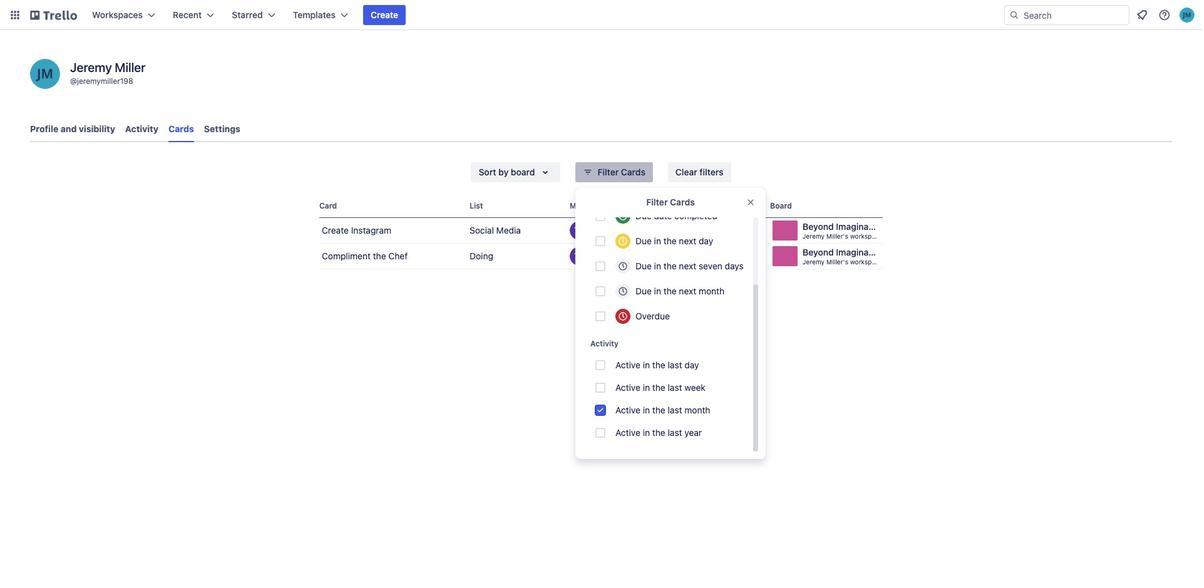 Task type: vqa. For each thing, say whether or not it's contained in the screenshot.
Templates
yes



Task type: describe. For each thing, give the bounding box(es) containing it.
month for due in the next month
[[699, 286, 725, 296]]

due in the next seven days
[[636, 261, 744, 271]]

active for active in the last year
[[616, 427, 641, 438]]

miller
[[115, 60, 146, 75]]

list
[[470, 201, 483, 210]]

jeremy miller (jeremymiller198) image for social media
[[586, 221, 605, 240]]

due in the next month
[[636, 286, 725, 296]]

0 vertical spatial activity
[[125, 123, 158, 134]]

sort by board button
[[471, 162, 560, 182]]

instagram
[[351, 225, 392, 236]]

jeremy miller (jeremymiller198) image for doing
[[586, 247, 605, 266]]

the for due in the next month
[[664, 286, 677, 296]]

starred
[[232, 9, 263, 20]]

media
[[496, 225, 521, 236]]

back to home image
[[30, 5, 77, 25]]

social media
[[470, 225, 521, 236]]

2 vertical spatial jeremy
[[803, 258, 825, 266]]

2 workspace from the top
[[851, 258, 883, 266]]

ruby anderson (rubyanderson7) image
[[603, 247, 621, 266]]

compliment
[[322, 251, 371, 261]]

1 vertical spatial jeremy
[[803, 232, 825, 240]]

the for active in the last month
[[653, 405, 666, 415]]

day for due in the next day
[[699, 236, 714, 246]]

profile
[[30, 123, 58, 134]]

chef
[[389, 251, 408, 261]]

compliment the chef
[[322, 251, 408, 261]]

dec 31
[[710, 251, 734, 261]]

create for create
[[371, 9, 398, 20]]

1 imagination from the top
[[836, 221, 885, 232]]

the for due in the next seven days
[[664, 261, 677, 271]]

due date
[[676, 201, 710, 210]]

visibility
[[79, 123, 115, 134]]

board
[[770, 201, 792, 210]]

2 beyond imagination jeremy miller's workspace from the top
[[803, 247, 885, 266]]

date for due date
[[693, 201, 710, 210]]

workspaces
[[92, 9, 143, 20]]

due for due in the next seven days
[[636, 261, 652, 271]]

the inside compliment the chef link
[[373, 251, 386, 261]]

starred button
[[224, 5, 283, 25]]

1 vertical spatial jeremy miller (jeremymiller198) image
[[30, 59, 60, 89]]

last for year
[[668, 427, 682, 438]]

clear filters button
[[668, 162, 731, 182]]

2 beyond from the top
[[803, 247, 834, 257]]

workspaces button
[[85, 5, 163, 25]]

last for week
[[668, 382, 682, 393]]

jeremy inside jeremy miller @ jeremymiller198
[[70, 60, 112, 75]]

active in the last day
[[616, 360, 699, 370]]

templates
[[293, 9, 336, 20]]

active for active in the last week
[[616, 382, 641, 393]]

and
[[61, 123, 77, 134]]

in for due in the next day
[[654, 236, 661, 246]]

recent
[[173, 9, 202, 20]]

jeremy miller @ jeremymiller198
[[70, 60, 146, 86]]

due for due in the next day
[[636, 236, 652, 246]]

1 workspace from the top
[[851, 232, 883, 240]]

1 miller's from the top
[[827, 232, 849, 240]]

Search field
[[1020, 6, 1129, 24]]

board
[[511, 167, 535, 177]]

2 vertical spatial cards
[[670, 197, 695, 207]]

1 beyond imagination jeremy miller's workspace from the top
[[803, 221, 885, 240]]

create instagram link
[[319, 218, 465, 243]]

profile and visibility
[[30, 123, 115, 134]]

sort by board
[[479, 167, 535, 177]]

recent button
[[165, 5, 222, 25]]

@
[[70, 76, 77, 86]]

cards link
[[168, 118, 194, 142]]

create button
[[363, 5, 406, 25]]

create instagram
[[322, 225, 392, 236]]

terry turtle (terryturtle) image for doing
[[570, 247, 589, 266]]

terry turtle (terryturtle) image for social media
[[570, 221, 589, 240]]

social
[[470, 225, 494, 236]]

filters
[[700, 167, 724, 177]]

completed
[[675, 210, 718, 221]]

profile and visibility link
[[30, 118, 115, 140]]

card
[[319, 201, 337, 210]]

clear filters
[[676, 167, 724, 177]]

filter inside button
[[598, 167, 619, 177]]



Task type: locate. For each thing, give the bounding box(es) containing it.
in down "active in the last day"
[[643, 382, 650, 393]]

filter cards button
[[575, 162, 653, 182]]

3 active from the top
[[616, 405, 641, 415]]

1 horizontal spatial date
[[693, 201, 710, 210]]

switch to… image
[[9, 9, 21, 21]]

day
[[699, 236, 714, 246], [685, 360, 699, 370]]

due for due date
[[676, 201, 691, 210]]

beyond
[[803, 221, 834, 232], [803, 247, 834, 257]]

0 vertical spatial terry turtle (terryturtle) image
[[570, 221, 589, 240]]

0 horizontal spatial filter
[[598, 167, 619, 177]]

due right ruby anderson (rubyanderson7) image
[[636, 261, 652, 271]]

1 horizontal spatial filter
[[647, 197, 668, 207]]

0 vertical spatial workspace
[[851, 232, 883, 240]]

dec
[[710, 251, 724, 261]]

last
[[668, 360, 682, 370], [668, 382, 682, 393], [668, 405, 682, 415], [668, 427, 682, 438]]

1 horizontal spatial jeremy miller (jeremymiller198) image
[[1180, 8, 1195, 23]]

in down due date completed
[[654, 236, 661, 246]]

create
[[371, 9, 398, 20], [322, 225, 349, 236]]

cards right activity link
[[168, 123, 194, 134]]

in for active in the last week
[[643, 382, 650, 393]]

jeremy miller (jeremymiller198) image
[[586, 221, 605, 240], [586, 247, 605, 266]]

week
[[685, 382, 706, 393]]

day up week
[[685, 360, 699, 370]]

0 vertical spatial beyond
[[803, 221, 834, 232]]

settings
[[204, 123, 240, 134]]

active in the last year
[[616, 427, 702, 438]]

0 vertical spatial cards
[[168, 123, 194, 134]]

compliment the chef link
[[319, 244, 465, 269]]

terry turtle (terryturtle) image down members
[[570, 221, 589, 240]]

1 active from the top
[[616, 360, 641, 370]]

active in the last month
[[616, 405, 711, 415]]

0 horizontal spatial cards
[[168, 123, 194, 134]]

active down "active in the last day"
[[616, 382, 641, 393]]

due down due date completed
[[636, 236, 652, 246]]

due date completed
[[636, 210, 718, 221]]

active up active in the last week
[[616, 360, 641, 370]]

in for active in the last year
[[643, 427, 650, 438]]

beyond imagination jeremy miller's workspace
[[803, 221, 885, 240], [803, 247, 885, 266]]

in for active in the last month
[[643, 405, 650, 415]]

2 imagination from the top
[[836, 247, 885, 257]]

0 notifications image
[[1135, 8, 1150, 23]]

active
[[616, 360, 641, 370], [616, 382, 641, 393], [616, 405, 641, 415], [616, 427, 641, 438]]

last for day
[[668, 360, 682, 370]]

1 jeremy miller (jeremymiller198) image from the top
[[586, 221, 605, 240]]

1 vertical spatial filter
[[647, 197, 668, 207]]

1 vertical spatial imagination
[[836, 247, 885, 257]]

1 last from the top
[[668, 360, 682, 370]]

1 vertical spatial beyond imagination jeremy miller's workspace
[[803, 247, 885, 266]]

terry turtle (terryturtle) image left ruby anderson (rubyanderson7) image
[[570, 247, 589, 266]]

in for due in the next month
[[654, 286, 661, 296]]

next for month
[[679, 286, 697, 296]]

activity up "active in the last day"
[[591, 339, 619, 348]]

last left week
[[668, 382, 682, 393]]

in up active in the last week
[[643, 360, 650, 370]]

activity
[[125, 123, 158, 134], [591, 339, 619, 348]]

0 horizontal spatial activity
[[125, 123, 158, 134]]

active for active in the last month
[[616, 405, 641, 415]]

1 vertical spatial terry turtle (terryturtle) image
[[570, 247, 589, 266]]

the for active in the last day
[[653, 360, 666, 370]]

4 last from the top
[[668, 427, 682, 438]]

filter up due date completed
[[647, 197, 668, 207]]

activity left cards link
[[125, 123, 158, 134]]

next
[[679, 236, 697, 246], [679, 261, 697, 271], [679, 286, 697, 296]]

0 vertical spatial imagination
[[836, 221, 885, 232]]

filter cards up due date completed
[[647, 197, 695, 207]]

in up overdue
[[654, 286, 661, 296]]

terry turtle (terryturtle) image
[[570, 221, 589, 240], [570, 247, 589, 266]]

due in the next day
[[636, 236, 714, 246]]

the up active in the last week
[[653, 360, 666, 370]]

next for day
[[679, 236, 697, 246]]

next left seven
[[679, 261, 697, 271]]

due down 'clear'
[[676, 201, 691, 210]]

1 vertical spatial next
[[679, 261, 697, 271]]

in up active in the last year
[[643, 405, 650, 415]]

3 last from the top
[[668, 405, 682, 415]]

the down due date completed
[[664, 236, 677, 246]]

activity link
[[125, 118, 158, 140]]

cards
[[168, 123, 194, 134], [621, 167, 646, 177], [670, 197, 695, 207]]

1 vertical spatial cards
[[621, 167, 646, 177]]

2 jeremy miller (jeremymiller198) image from the top
[[586, 247, 605, 266]]

doing
[[470, 251, 494, 261]]

the for due in the next day
[[664, 236, 677, 246]]

date for due date completed
[[654, 210, 672, 221]]

the down due in the next day
[[664, 261, 677, 271]]

cards left 'clear'
[[621, 167, 646, 177]]

create for create instagram
[[322, 225, 349, 236]]

cards up due date completed
[[670, 197, 695, 207]]

0 vertical spatial create
[[371, 9, 398, 20]]

month
[[699, 286, 725, 296], [685, 405, 711, 415]]

settings link
[[204, 118, 240, 140]]

2 last from the top
[[668, 382, 682, 393]]

0 vertical spatial filter cards
[[598, 167, 646, 177]]

year
[[685, 427, 702, 438]]

month for active in the last month
[[685, 405, 711, 415]]

3 next from the top
[[679, 286, 697, 296]]

1 vertical spatial month
[[685, 405, 711, 415]]

1 vertical spatial miller's
[[827, 258, 849, 266]]

1 vertical spatial beyond
[[803, 247, 834, 257]]

1 terry turtle (terryturtle) image from the top
[[570, 221, 589, 240]]

jeremymiller198
[[77, 76, 133, 86]]

next up due in the next seven days
[[679, 236, 697, 246]]

1 vertical spatial filter cards
[[647, 197, 695, 207]]

0 vertical spatial beyond imagination jeremy miller's workspace
[[803, 221, 885, 240]]

due up due in the next day
[[636, 210, 652, 221]]

0 horizontal spatial filter cards
[[598, 167, 646, 177]]

1 vertical spatial jeremy miller (jeremymiller198) image
[[586, 247, 605, 266]]

due
[[676, 201, 691, 210], [636, 210, 652, 221], [636, 236, 652, 246], [636, 261, 652, 271], [636, 286, 652, 296]]

last up active in the last week
[[668, 360, 682, 370]]

1 vertical spatial day
[[685, 360, 699, 370]]

jeremy miller (jeremymiller198) image left @ at the top left of the page
[[30, 59, 60, 89]]

4 active from the top
[[616, 427, 641, 438]]

due up overdue
[[636, 286, 652, 296]]

the down "active in the last day"
[[653, 382, 666, 393]]

2 terry turtle (terryturtle) image from the top
[[570, 247, 589, 266]]

2 active from the top
[[616, 382, 641, 393]]

0 vertical spatial jeremy miller (jeremymiller198) image
[[586, 221, 605, 240]]

date up due in the next day
[[654, 210, 672, 221]]

clear
[[676, 167, 698, 177]]

active for active in the last day
[[616, 360, 641, 370]]

1 horizontal spatial filter cards
[[647, 197, 695, 207]]

cards inside button
[[621, 167, 646, 177]]

0 horizontal spatial jeremy miller (jeremymiller198) image
[[30, 59, 60, 89]]

0 vertical spatial day
[[699, 236, 714, 246]]

1 horizontal spatial activity
[[591, 339, 619, 348]]

active down active in the last month
[[616, 427, 641, 438]]

overdue
[[636, 311, 670, 321]]

create inside button
[[371, 9, 398, 20]]

2 vertical spatial next
[[679, 286, 697, 296]]

0 vertical spatial jeremy
[[70, 60, 112, 75]]

1 vertical spatial create
[[322, 225, 349, 236]]

day for active in the last day
[[685, 360, 699, 370]]

active up active in the last year
[[616, 405, 641, 415]]

imagination
[[836, 221, 885, 232], [836, 247, 885, 257]]

the left chef
[[373, 251, 386, 261]]

filter up members
[[598, 167, 619, 177]]

templates button
[[285, 5, 356, 25]]

last for month
[[668, 405, 682, 415]]

0 vertical spatial miller's
[[827, 232, 849, 240]]

date
[[693, 201, 710, 210], [654, 210, 672, 221]]

1 horizontal spatial create
[[371, 9, 398, 20]]

last down active in the last week
[[668, 405, 682, 415]]

jeremy miller (jeremymiller198) image right open information menu image
[[1180, 8, 1195, 23]]

2 horizontal spatial cards
[[670, 197, 695, 207]]

1 vertical spatial activity
[[591, 339, 619, 348]]

month down week
[[685, 405, 711, 415]]

jeremy
[[70, 60, 112, 75], [803, 232, 825, 240], [803, 258, 825, 266]]

filter cards inside button
[[598, 167, 646, 177]]

the down active in the last month
[[653, 427, 666, 438]]

in for due in the next seven days
[[654, 261, 661, 271]]

filter cards up members
[[598, 167, 646, 177]]

open information menu image
[[1159, 9, 1171, 21]]

0 horizontal spatial date
[[654, 210, 672, 221]]

0 vertical spatial filter
[[598, 167, 619, 177]]

in for active in the last day
[[643, 360, 650, 370]]

filter cards
[[598, 167, 646, 177], [647, 197, 695, 207]]

days
[[725, 261, 744, 271]]

in down due in the next day
[[654, 261, 661, 271]]

in down active in the last month
[[643, 427, 650, 438]]

primary element
[[0, 0, 1203, 30]]

due for due date completed
[[636, 210, 652, 221]]

month down seven
[[699, 286, 725, 296]]

1 beyond from the top
[[803, 221, 834, 232]]

1 vertical spatial workspace
[[851, 258, 883, 266]]

0 horizontal spatial create
[[322, 225, 349, 236]]

search image
[[1010, 10, 1020, 20]]

2 next from the top
[[679, 261, 697, 271]]

the
[[664, 236, 677, 246], [373, 251, 386, 261], [664, 261, 677, 271], [664, 286, 677, 296], [653, 360, 666, 370], [653, 382, 666, 393], [653, 405, 666, 415], [653, 427, 666, 438]]

seven
[[699, 261, 723, 271]]

date down clear filters button
[[693, 201, 710, 210]]

0 vertical spatial jeremy miller (jeremymiller198) image
[[1180, 8, 1195, 23]]

jeremy miller (jeremymiller198) image
[[1180, 8, 1195, 23], [30, 59, 60, 89]]

0 vertical spatial next
[[679, 236, 697, 246]]

filter
[[598, 167, 619, 177], [647, 197, 668, 207]]

the up active in the last year
[[653, 405, 666, 415]]

next for seven
[[679, 261, 697, 271]]

sort
[[479, 167, 496, 177]]

last left 'year'
[[668, 427, 682, 438]]

1 next from the top
[[679, 236, 697, 246]]

31
[[726, 251, 734, 261]]

day up dec
[[699, 236, 714, 246]]

due for due in the next month
[[636, 286, 652, 296]]

the for active in the last week
[[653, 382, 666, 393]]

in
[[654, 236, 661, 246], [654, 261, 661, 271], [654, 286, 661, 296], [643, 360, 650, 370], [643, 382, 650, 393], [643, 405, 650, 415], [643, 427, 650, 438]]

the for active in the last year
[[653, 427, 666, 438]]

active in the last week
[[616, 382, 706, 393]]

workspace
[[851, 232, 883, 240], [851, 258, 883, 266]]

0 vertical spatial month
[[699, 286, 725, 296]]

1 horizontal spatial cards
[[621, 167, 646, 177]]

2 miller's from the top
[[827, 258, 849, 266]]

next down due in the next seven days
[[679, 286, 697, 296]]

the up overdue
[[664, 286, 677, 296]]

members
[[570, 201, 604, 210]]

close popover image
[[746, 197, 756, 207]]

by
[[499, 167, 509, 177]]

miller's
[[827, 232, 849, 240], [827, 258, 849, 266]]



